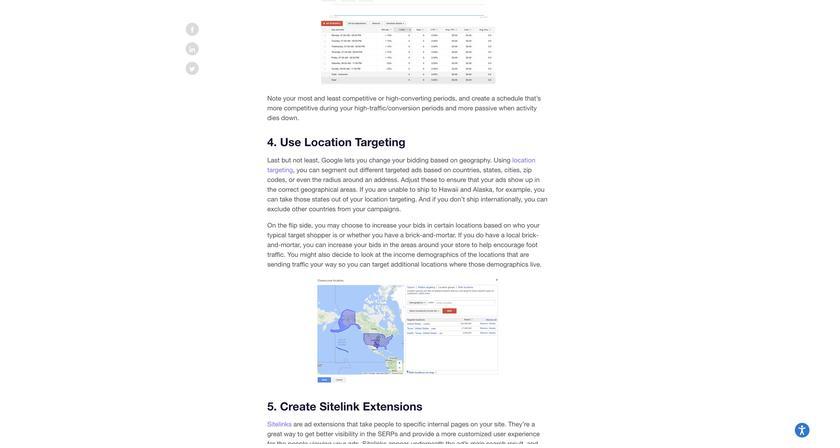 Task type: locate. For each thing, give the bounding box(es) containing it.
0 horizontal spatial ads
[[411, 166, 422, 174]]

2 horizontal spatial that
[[507, 251, 518, 258]]

the left serps
[[367, 430, 376, 438]]

1 horizontal spatial ads
[[496, 176, 506, 183]]

you right whether
[[372, 231, 383, 239]]

your down whether
[[354, 241, 367, 248]]

and up the don't
[[460, 186, 471, 193]]

target down at
[[372, 261, 389, 268]]

and- up the traffic.
[[267, 241, 281, 248]]

0 vertical spatial of
[[343, 195, 348, 203]]

or right is
[[339, 231, 345, 239]]

0 horizontal spatial for
[[267, 440, 275, 444]]

0 horizontal spatial those
[[294, 195, 310, 203]]

0 vertical spatial way
[[325, 261, 337, 268]]

based inside on the flip side, you may choose to increase your bids in certain locations based on who your typical target shopper is or whether you have a brick-and-mortar. if you do have a local brick- and-mortar, you can increase your bids in the areas around your store to help encourage foot traffic. you might also decide to look at the income demographics of the locations that are sending traffic your way so you can target additional locations where those demographics live.
[[484, 221, 502, 229]]

areas.
[[340, 186, 358, 193]]

0 horizontal spatial ship
[[417, 186, 430, 193]]

4.
[[267, 135, 277, 149]]

0 horizontal spatial if
[[360, 186, 363, 193]]

brick- up areas at the bottom of the page
[[406, 231, 422, 239]]

those right "where"
[[469, 261, 485, 268]]

1 vertical spatial that
[[507, 251, 518, 258]]

target down flip
[[288, 231, 305, 239]]

that down encourage
[[507, 251, 518, 258]]

0 vertical spatial demographics
[[417, 251, 459, 258]]

are
[[378, 186, 387, 193], [520, 251, 529, 258], [294, 421, 303, 428]]

0 horizontal spatial high-
[[355, 104, 370, 112]]

choose
[[341, 221, 363, 229]]

alaska,
[[473, 186, 494, 193]]

viewing
[[310, 440, 332, 444]]

location
[[304, 135, 352, 149]]

1 horizontal spatial if
[[458, 231, 462, 239]]

for down great
[[267, 440, 275, 444]]

1 horizontal spatial take
[[360, 421, 372, 428]]

if right the areas.
[[360, 186, 363, 193]]

they're
[[508, 421, 530, 428]]

sending
[[267, 261, 290, 268]]

more down create
[[458, 104, 473, 112]]

2 vertical spatial are
[[294, 421, 303, 428]]

on up ensure
[[444, 166, 451, 174]]

that down countries,
[[468, 176, 479, 183]]

typical
[[267, 231, 286, 239]]

ship
[[417, 186, 430, 193], [467, 195, 479, 203]]

people
[[374, 421, 394, 428], [288, 440, 308, 444]]

1 horizontal spatial are
[[378, 186, 387, 193]]

1 horizontal spatial around
[[418, 241, 439, 248]]

down.
[[281, 114, 299, 122]]

way inside are ad extensions that take people to specific internal pages on your site. they're a great way to get better visibility in the serps and provide a more customized user experience for the people viewing your ads. sitelinks appear underneath the ad's main search result, a
[[284, 430, 296, 438]]

sitelinks down serps
[[362, 440, 387, 444]]

0 vertical spatial ship
[[417, 186, 430, 193]]

1 vertical spatial ship
[[467, 195, 479, 203]]

based right bidding
[[431, 156, 449, 164]]

1 horizontal spatial for
[[496, 186, 504, 193]]

0 horizontal spatial or
[[289, 176, 295, 183]]

pages
[[451, 421, 469, 428]]

in left certain
[[427, 221, 432, 229]]

0 horizontal spatial target
[[288, 231, 305, 239]]

1 horizontal spatial and-
[[422, 231, 436, 239]]

out
[[349, 166, 358, 174], [331, 195, 341, 203]]

1 vertical spatial locations
[[479, 251, 505, 258]]

or inside note your most and least competitive or high-converting periods, and create a schedule that's more competitive during your high-traffic/conversion periods and more passive when activity dies down.
[[378, 95, 384, 102]]

on inside , you can segment out different targeted ads based on countries, states, cities, zip codes, or even the radius around an address. adjust these to ensure that your ads show up in the correct geographical areas. if you are unable to ship to hawaii and alaska, for example, you can take those states out of your location targeting. and if you don't ship internationally, you can exclude other countries from your campaigns.
[[444, 166, 451, 174]]

you right lets
[[357, 156, 367, 164]]

0 horizontal spatial take
[[280, 195, 292, 203]]

1 horizontal spatial those
[[469, 261, 485, 268]]

around right areas at the bottom of the page
[[418, 241, 439, 248]]

1 vertical spatial location
[[365, 195, 388, 203]]

and left create
[[459, 95, 470, 102]]

0 horizontal spatial bids
[[369, 241, 381, 248]]

your down the areas.
[[350, 195, 363, 203]]

locations up "do"
[[456, 221, 482, 229]]

target
[[288, 231, 305, 239], [372, 261, 389, 268]]

that inside , you can segment out different targeted ads based on countries, states, cities, zip codes, or even the radius around an address. adjust these to ensure that your ads show up in the correct geographical areas. if you are unable to ship to hawaii and alaska, for example, you can take those states out of your location targeting. and if you don't ship internationally, you can exclude other countries from your campaigns.
[[468, 176, 479, 183]]

or up traffic/conversion
[[378, 95, 384, 102]]

0 vertical spatial target
[[288, 231, 305, 239]]

ship up and
[[417, 186, 430, 193]]

0 horizontal spatial increase
[[328, 241, 352, 248]]

ads.
[[348, 440, 361, 444]]

0 vertical spatial if
[[360, 186, 363, 193]]

1 horizontal spatial competitive
[[343, 95, 376, 102]]

geography.
[[459, 156, 492, 164]]

locations left "where"
[[421, 261, 447, 268]]

1 horizontal spatial or
[[339, 231, 345, 239]]

0 vertical spatial that
[[468, 176, 479, 183]]

1 horizontal spatial people
[[374, 421, 394, 428]]

1 vertical spatial people
[[288, 440, 308, 444]]

0 horizontal spatial out
[[331, 195, 341, 203]]

1 horizontal spatial high-
[[386, 95, 401, 102]]

1 horizontal spatial increase
[[372, 221, 397, 229]]

radius
[[323, 176, 341, 183]]

0 vertical spatial ads
[[411, 166, 422, 174]]

1 vertical spatial competitive
[[284, 104, 318, 112]]

you right the example,
[[534, 186, 545, 193]]

ads
[[411, 166, 422, 174], [496, 176, 506, 183]]

1 horizontal spatial more
[[441, 430, 456, 438]]

1 horizontal spatial that
[[468, 176, 479, 183]]

0 horizontal spatial are
[[294, 421, 303, 428]]

facebook image
[[190, 27, 194, 33]]

1 vertical spatial based
[[424, 166, 442, 174]]

1 horizontal spatial location
[[512, 156, 535, 164]]

get
[[305, 430, 314, 438]]

mortar,
[[281, 241, 301, 248]]

targeting
[[355, 135, 406, 149]]

most
[[298, 95, 312, 102]]

increase up "decide"
[[328, 241, 352, 248]]

way down sitelinks link
[[284, 430, 296, 438]]

increase
[[372, 221, 397, 229], [328, 241, 352, 248]]

0 vertical spatial those
[[294, 195, 310, 203]]

might
[[300, 251, 316, 258]]

converting
[[401, 95, 432, 102]]

0 vertical spatial people
[[374, 421, 394, 428]]

the left ad's
[[446, 440, 455, 444]]

the down "codes,"
[[267, 186, 277, 193]]

you
[[287, 251, 298, 258]]

traffic.
[[267, 251, 286, 258]]

your up areas at the bottom of the page
[[398, 221, 411, 229]]

1 vertical spatial if
[[458, 231, 462, 239]]

countries,
[[453, 166, 481, 174]]

you
[[357, 156, 367, 164], [297, 166, 307, 174], [365, 186, 376, 193], [534, 186, 545, 193], [438, 195, 448, 203], [524, 195, 535, 203], [315, 221, 326, 229], [372, 231, 383, 239], [464, 231, 474, 239], [303, 241, 314, 248], [347, 261, 358, 268]]

that's
[[525, 95, 541, 102]]

1 vertical spatial for
[[267, 440, 275, 444]]

targeting.
[[390, 195, 417, 203]]

0 vertical spatial for
[[496, 186, 504, 193]]

0 horizontal spatial demographics
[[417, 251, 459, 258]]

2 horizontal spatial are
[[520, 251, 529, 258]]

adjust
[[401, 176, 419, 183]]

location targeting
[[267, 156, 535, 174]]

result,
[[508, 440, 525, 444]]

up
[[525, 176, 533, 183]]

2 vertical spatial or
[[339, 231, 345, 239]]

internationally,
[[481, 195, 523, 203]]

1 vertical spatial increase
[[328, 241, 352, 248]]

the down the "store"
[[468, 251, 477, 258]]

0 horizontal spatial around
[[343, 176, 363, 183]]

based up the these on the top right
[[424, 166, 442, 174]]

1 vertical spatial way
[[284, 430, 296, 438]]

take down correct
[[280, 195, 292, 203]]

1 vertical spatial or
[[289, 176, 295, 183]]

those inside on the flip side, you may choose to increase your bids in certain locations based on who your typical target shopper is or whether you have a brick-and-mortar. if you do have a local brick- and-mortar, you can increase your bids in the areas around your store to help encourage foot traffic. you might also decide to look at the income demographics of the locations that are sending traffic your way so you can target additional locations where those demographics live.
[[469, 261, 485, 268]]

0 vertical spatial locations
[[456, 221, 482, 229]]

those up the other
[[294, 195, 310, 203]]

bids
[[413, 221, 425, 229], [369, 241, 381, 248]]

if
[[432, 195, 436, 203]]

increase down campaigns.
[[372, 221, 397, 229]]

a up the experience on the bottom
[[532, 421, 535, 428]]

locations down help
[[479, 251, 505, 258]]

0 horizontal spatial have
[[385, 231, 398, 239]]

hawaii
[[439, 186, 459, 193]]

competitive down most
[[284, 104, 318, 112]]

1 horizontal spatial have
[[485, 231, 499, 239]]

mortar.
[[436, 231, 456, 239]]

income
[[394, 251, 415, 258]]

0 vertical spatial sitelinks
[[267, 421, 292, 428]]

more down 'internal'
[[441, 430, 456, 438]]

lets
[[344, 156, 355, 164]]

bids up at
[[369, 241, 381, 248]]

have up income
[[385, 231, 398, 239]]

1 horizontal spatial out
[[349, 166, 358, 174]]

1 vertical spatial sitelinks
[[362, 440, 387, 444]]

1 brick- from the left
[[406, 231, 422, 239]]

ship down alaska, at the top of page
[[467, 195, 479, 203]]

the right on
[[278, 221, 287, 229]]

main
[[470, 440, 485, 444]]

0 vertical spatial bids
[[413, 221, 425, 229]]

the
[[312, 176, 321, 183], [267, 186, 277, 193], [278, 221, 287, 229], [390, 241, 399, 248], [383, 251, 392, 258], [468, 251, 477, 258], [367, 430, 376, 438], [277, 440, 286, 444], [446, 440, 455, 444]]

0 vertical spatial location
[[512, 156, 535, 164]]

who
[[513, 221, 525, 229]]

note
[[267, 95, 281, 102]]

1 horizontal spatial way
[[325, 261, 337, 268]]

1 vertical spatial around
[[418, 241, 439, 248]]

last
[[267, 156, 280, 164]]

1 vertical spatial high-
[[355, 104, 370, 112]]

0 horizontal spatial and-
[[267, 241, 281, 248]]

ads down bidding
[[411, 166, 422, 174]]

and up "during"
[[314, 95, 325, 102]]

ads down "states,"
[[496, 176, 506, 183]]

1 horizontal spatial brick-
[[522, 231, 539, 239]]

at
[[375, 251, 381, 258]]

0 vertical spatial take
[[280, 195, 292, 203]]

a left local
[[501, 231, 505, 239]]

encourage
[[494, 241, 524, 248]]

great
[[267, 430, 282, 438]]

1 vertical spatial out
[[331, 195, 341, 203]]

decide
[[332, 251, 352, 258]]

may
[[327, 221, 340, 229]]

take
[[280, 195, 292, 203], [360, 421, 372, 428]]

to left get
[[297, 430, 303, 438]]

people up serps
[[374, 421, 394, 428]]

based up help
[[484, 221, 502, 229]]

bids up areas at the bottom of the page
[[413, 221, 425, 229]]

or
[[378, 95, 384, 102], [289, 176, 295, 183], [339, 231, 345, 239]]

side,
[[299, 221, 313, 229]]

1 horizontal spatial ship
[[467, 195, 479, 203]]

experience
[[508, 430, 540, 438]]

and inside are ad extensions that take people to specific internal pages on your site. they're a great way to get better visibility in the serps and provide a more customized user experience for the people viewing your ads. sitelinks appear underneath the ad's main search result, a
[[400, 430, 411, 438]]

your
[[283, 95, 296, 102], [340, 104, 353, 112], [392, 156, 405, 164], [481, 176, 494, 183], [350, 195, 363, 203], [353, 205, 365, 213], [398, 221, 411, 229], [527, 221, 540, 229], [354, 241, 367, 248], [441, 241, 453, 248], [310, 261, 323, 268], [480, 421, 493, 428], [333, 440, 346, 444]]

around up the areas.
[[343, 176, 363, 183]]

the right at
[[383, 251, 392, 258]]

people down get
[[288, 440, 308, 444]]

of
[[343, 195, 348, 203], [460, 251, 466, 258]]

don't
[[450, 195, 465, 203]]

more inside are ad extensions that take people to specific internal pages on your site. they're a great way to get better visibility in the serps and provide a more customized user experience for the people viewing your ads. sitelinks appear underneath the ad's main search result, a
[[441, 430, 456, 438]]

on inside are ad extensions that take people to specific internal pages on your site. they're a great way to get better visibility in the serps and provide a more customized user experience for the people viewing your ads. sitelinks appear underneath the ad's main search result, a
[[471, 421, 478, 428]]

high-
[[386, 95, 401, 102], [355, 104, 370, 112]]

on up customized
[[471, 421, 478, 428]]

competitive
[[343, 95, 376, 102], [284, 104, 318, 112]]

out down lets
[[349, 166, 358, 174]]

zip
[[523, 166, 532, 174]]

are down address. at the top of page
[[378, 186, 387, 193]]

2 vertical spatial based
[[484, 221, 502, 229]]

and up appear
[[400, 430, 411, 438]]

demographics down encourage
[[487, 261, 528, 268]]

take up ads.
[[360, 421, 372, 428]]

0 horizontal spatial that
[[347, 421, 358, 428]]

on up local
[[504, 221, 511, 229]]

1 vertical spatial ads
[[496, 176, 506, 183]]

demographics down mortar.
[[417, 251, 459, 258]]

have up help
[[485, 231, 499, 239]]

in up ads.
[[360, 430, 365, 438]]

demographics
[[417, 251, 459, 258], [487, 261, 528, 268]]

cities,
[[505, 166, 522, 174]]

and
[[314, 95, 325, 102], [459, 95, 470, 102], [445, 104, 456, 112], [460, 186, 471, 193], [400, 430, 411, 438]]

way inside on the flip side, you may choose to increase your bids in certain locations based on who your typical target shopper is or whether you have a brick-and-mortar. if you do have a local brick- and-mortar, you can increase your bids in the areas around your store to help encourage foot traffic. you might also decide to look at the income demographics of the locations that are sending traffic your way so you can target additional locations where those demographics live.
[[325, 261, 337, 268]]

1 horizontal spatial of
[[460, 251, 466, 258]]

a up 'passive'
[[492, 95, 495, 102]]

that inside are ad extensions that take people to specific internal pages on your site. they're a great way to get better visibility in the serps and provide a more customized user experience for the people viewing your ads. sitelinks appear underneath the ad's main search result, a
[[347, 421, 358, 428]]

0 horizontal spatial brick-
[[406, 231, 422, 239]]

areas
[[401, 241, 417, 248]]

in
[[535, 176, 540, 183], [427, 221, 432, 229], [383, 241, 388, 248], [360, 430, 365, 438]]

way left the so
[[325, 261, 337, 268]]

2 vertical spatial that
[[347, 421, 358, 428]]

way
[[325, 261, 337, 268], [284, 430, 296, 438]]

1 vertical spatial those
[[469, 261, 485, 268]]

1 vertical spatial are
[[520, 251, 529, 258]]

those inside , you can segment out different targeted ads based on countries, states, cities, zip codes, or even the radius around an address. adjust these to ensure that your ads show up in the correct geographical areas. if you are unable to ship to hawaii and alaska, for example, you can take those states out of your location targeting. and if you don't ship internationally, you can exclude other countries from your campaigns.
[[294, 195, 310, 203]]

location up zip
[[512, 156, 535, 164]]

0 vertical spatial around
[[343, 176, 363, 183]]

0 horizontal spatial competitive
[[284, 104, 318, 112]]

your up targeted
[[392, 156, 405, 164]]

for inside , you can segment out different targeted ads based on countries, states, cities, zip codes, or even the radius around an address. adjust these to ensure that your ads show up in the correct geographical areas. if you are unable to ship to hawaii and alaska, for example, you can take those states out of your location targeting. and if you don't ship internationally, you can exclude other countries from your campaigns.
[[496, 186, 504, 193]]

and- down certain
[[422, 231, 436, 239]]

if up the "store"
[[458, 231, 462, 239]]

of down the "store"
[[460, 251, 466, 258]]

also
[[318, 251, 330, 258]]

2 horizontal spatial or
[[378, 95, 384, 102]]

in right up
[[535, 176, 540, 183]]

live.
[[530, 261, 542, 268]]

if inside , you can segment out different targeted ads based on countries, states, cities, zip codes, or even the radius around an address. adjust these to ensure that your ads show up in the correct geographical areas. if you are unable to ship to hawaii and alaska, for example, you can take those states out of your location targeting. and if you don't ship internationally, you can exclude other countries from your campaigns.
[[360, 186, 363, 193]]

are left ad
[[294, 421, 303, 428]]

1 horizontal spatial target
[[372, 261, 389, 268]]

sitelinks up great
[[267, 421, 292, 428]]

competitive right least
[[343, 95, 376, 102]]

for inside are ad extensions that take people to specific internal pages on your site. they're a great way to get better visibility in the serps and provide a more customized user experience for the people viewing your ads. sitelinks appear underneath the ad's main search result, a
[[267, 440, 275, 444]]



Task type: describe. For each thing, give the bounding box(es) containing it.
take inside are ad extensions that take people to specific internal pages on your site. they're a great way to get better visibility in the serps and provide a more customized user experience for the people viewing your ads. sitelinks appear underneath the ad's main search result, a
[[360, 421, 372, 428]]

5. create sitelink extensions
[[267, 400, 423, 413]]

change
[[369, 156, 390, 164]]

,
[[293, 166, 295, 174]]

sitelinks inside are ad extensions that take people to specific internal pages on your site. they're a great way to get better visibility in the serps and provide a more customized user experience for the people viewing your ads. sitelinks appear underneath the ad's main search result, a
[[362, 440, 387, 444]]

in left areas at the bottom of the page
[[383, 241, 388, 248]]

to up hawaii
[[439, 176, 445, 183]]

location targeting link
[[267, 156, 535, 174]]

your right from
[[353, 205, 365, 213]]

on the flip side, you may choose to increase your bids in certain locations based on who your typical target shopper is or whether you have a brick-and-mortar. if you do have a local brick- and-mortar, you can increase your bids in the areas around your store to help encourage foot traffic. you might also decide to look at the income demographics of the locations that are sending traffic your way so you can target additional locations where those demographics live.
[[267, 221, 542, 268]]

extensions
[[363, 400, 423, 413]]

states,
[[483, 166, 503, 174]]

your up alaska, at the top of page
[[481, 176, 494, 183]]

other
[[292, 205, 307, 213]]

of inside on the flip side, you may choose to increase your bids in certain locations based on who your typical target shopper is or whether you have a brick-and-mortar. if you do have a local brick- and-mortar, you can increase your bids in the areas around your store to help encourage foot traffic. you might also decide to look at the income demographics of the locations that are sending traffic your way so you can target additional locations where those demographics live.
[[460, 251, 466, 258]]

help
[[479, 241, 492, 248]]

periods,
[[433, 95, 457, 102]]

location inside location targeting
[[512, 156, 535, 164]]

address.
[[374, 176, 399, 183]]

if inside on the flip side, you may choose to increase your bids in certain locations based on who your typical target shopper is or whether you have a brick-and-mortar. if you do have a local brick- and-mortar, you can increase your bids in the areas around your store to help encourage foot traffic. you might also decide to look at the income demographics of the locations that are sending traffic your way so you can target additional locations where those demographics live.
[[458, 231, 462, 239]]

and down periods,
[[445, 104, 456, 112]]

a inside note your most and least competitive or high-converting periods, and create a schedule that's more competitive during your high-traffic/conversion periods and more passive when activity dies down.
[[492, 95, 495, 102]]

are ad extensions that take people to specific internal pages on your site. they're a great way to get better visibility in the serps and provide a more customized user experience for the people viewing your ads. sitelinks appear underneath the ad's main search result, a
[[267, 421, 540, 444]]

store
[[455, 241, 470, 248]]

but
[[282, 156, 291, 164]]

do
[[476, 231, 484, 239]]

0 horizontal spatial more
[[267, 104, 282, 112]]

0 vertical spatial competitive
[[343, 95, 376, 102]]

your down least
[[340, 104, 353, 112]]

1 vertical spatial demographics
[[487, 261, 528, 268]]

your down visibility
[[333, 440, 346, 444]]

the down great
[[277, 440, 286, 444]]

google
[[322, 156, 343, 164]]

provide
[[413, 430, 434, 438]]

and inside , you can segment out different targeted ads based on countries, states, cities, zip codes, or even the radius around an address. adjust these to ensure that your ads show up in the correct geographical areas. if you are unable to ship to hawaii and alaska, for example, you can take those states out of your location targeting. and if you don't ship internationally, you can exclude other countries from your campaigns.
[[460, 186, 471, 193]]

2 brick- from the left
[[522, 231, 539, 239]]

to left help
[[472, 241, 477, 248]]

your right note at the left top
[[283, 95, 296, 102]]

when
[[499, 104, 515, 112]]

bidding
[[407, 156, 429, 164]]

segment
[[321, 166, 347, 174]]

in inside , you can segment out different targeted ads based on countries, states, cities, zip codes, or even the radius around an address. adjust these to ensure that your ads show up in the correct geographical areas. if you are unable to ship to hawaii and alaska, for example, you can take those states out of your location targeting. and if you don't ship internationally, you can exclude other countries from your campaigns.
[[535, 176, 540, 183]]

create
[[472, 95, 490, 102]]

targeted
[[385, 166, 410, 174]]

periods
[[422, 104, 444, 112]]

not
[[293, 156, 302, 164]]

based inside , you can segment out different targeted ads based on countries, states, cities, zip codes, or even the radius around an address. adjust these to ensure that your ads show up in the correct geographical areas. if you are unable to ship to hawaii and alaska, for example, you can take those states out of your location targeting. and if you don't ship internationally, you can exclude other countries from your campaigns.
[[424, 166, 442, 174]]

0 vertical spatial increase
[[372, 221, 397, 229]]

you right the so
[[347, 261, 358, 268]]

that inside on the flip side, you may choose to increase your bids in certain locations based on who your typical target shopper is or whether you have a brick-and-mortar. if you do have a local brick- and-mortar, you can increase your bids in the areas around your store to help encourage foot traffic. you might also decide to look at the income demographics of the locations that are sending traffic your way so you can target additional locations where those demographics live.
[[507, 251, 518, 258]]

is
[[333, 231, 337, 239]]

0 horizontal spatial people
[[288, 440, 308, 444]]

extensions
[[314, 421, 345, 428]]

you up "might"
[[303, 241, 314, 248]]

underneath
[[411, 440, 444, 444]]

the up income
[[390, 241, 399, 248]]

your down mortar.
[[441, 241, 453, 248]]

1 vertical spatial target
[[372, 261, 389, 268]]

to left look
[[354, 251, 359, 258]]

traffic
[[292, 261, 309, 268]]

1 horizontal spatial bids
[[413, 221, 425, 229]]

using
[[494, 156, 511, 164]]

shopper
[[307, 231, 331, 239]]

targeting
[[267, 166, 293, 174]]

are inside , you can segment out different targeted ads based on countries, states, cities, zip codes, or even the radius around an address. adjust these to ensure that your ads show up in the correct geographical areas. if you are unable to ship to hawaii and alaska, for example, you can take those states out of your location targeting. and if you don't ship internationally, you can exclude other countries from your campaigns.
[[378, 186, 387, 193]]

look
[[361, 251, 373, 258]]

1 vertical spatial bids
[[369, 241, 381, 248]]

visibility
[[335, 430, 358, 438]]

flip
[[289, 221, 297, 229]]

5.
[[267, 400, 277, 413]]

to up the if
[[431, 186, 437, 193]]

on inside on the flip side, you may choose to increase your bids in certain locations based on who your typical target shopper is or whether you have a brick-and-mortar. if you do have a local brick- and-mortar, you can increase your bids in the areas around your store to help encourage foot traffic. you might also decide to look at the income demographics of the locations that are sending traffic your way so you can target additional locations where those demographics live.
[[504, 221, 511, 229]]

0 horizontal spatial sitelinks
[[267, 421, 292, 428]]

countries
[[309, 205, 336, 213]]

the up geographical
[[312, 176, 321, 183]]

additional
[[391, 261, 419, 268]]

you left "do"
[[464, 231, 474, 239]]

or inside on the flip side, you may choose to increase your bids in certain locations based on who your typical target shopper is or whether you have a brick-and-mortar. if you do have a local brick- and-mortar, you can increase your bids in the areas around your store to help encourage foot traffic. you might also decide to look at the income demographics of the locations that are sending traffic your way so you can target additional locations where those demographics live.
[[339, 231, 345, 239]]

you right ,
[[297, 166, 307, 174]]

during
[[320, 104, 338, 112]]

so
[[339, 261, 346, 268]]

geographical
[[301, 186, 338, 193]]

serps
[[378, 430, 398, 438]]

unable
[[388, 186, 408, 193]]

activity
[[516, 104, 537, 112]]

least,
[[304, 156, 320, 164]]

least
[[327, 95, 341, 102]]

of inside , you can segment out different targeted ads based on countries, states, cities, zip codes, or even the radius around an address. adjust these to ensure that your ads show up in the correct geographical areas. if you are unable to ship to hawaii and alaska, for example, you can take those states out of your location targeting. and if you don't ship internationally, you can exclude other countries from your campaigns.
[[343, 195, 348, 203]]

a down 'internal'
[[436, 430, 440, 438]]

certain
[[434, 221, 454, 229]]

around inside on the flip side, you may choose to increase your bids in certain locations based on who your typical target shopper is or whether you have a brick-and-mortar. if you do have a local brick- and-mortar, you can increase your bids in the areas around your store to help encourage foot traffic. you might also decide to look at the income demographics of the locations that are sending traffic your way so you can target additional locations where those demographics live.
[[418, 241, 439, 248]]

your down also
[[310, 261, 323, 268]]

ensure
[[447, 176, 466, 183]]

on up countries,
[[450, 156, 458, 164]]

show
[[508, 176, 524, 183]]

to up serps
[[396, 421, 402, 428]]

take inside , you can segment out different targeted ads based on countries, states, cities, zip codes, or even the radius around an address. adjust these to ensure that your ads show up in the correct geographical areas. if you are unable to ship to hawaii and alaska, for example, you can take those states out of your location targeting. and if you don't ship internationally, you can exclude other countries from your campaigns.
[[280, 195, 292, 203]]

where
[[449, 261, 467, 268]]

foot
[[526, 241, 538, 248]]

sitelink
[[320, 400, 360, 413]]

last but not least, google lets you change your bidding based on geography. using
[[267, 156, 512, 164]]

you down an
[[365, 186, 376, 193]]

screenshot of ad schedule overview. image
[[321, 0, 496, 84]]

whether
[[347, 231, 370, 239]]

1 vertical spatial and-
[[267, 241, 281, 248]]

a up areas at the bottom of the page
[[400, 231, 404, 239]]

2 vertical spatial locations
[[421, 261, 447, 268]]

you up 'shopper'
[[315, 221, 326, 229]]

better
[[316, 430, 333, 438]]

1 have from the left
[[385, 231, 398, 239]]

are inside on the flip side, you may choose to increase your bids in certain locations based on who your typical target shopper is or whether you have a brick-and-mortar. if you do have a local brick- and-mortar, you can increase your bids in the areas around your store to help encourage foot traffic. you might also decide to look at the income demographics of the locations that are sending traffic your way so you can target additional locations where those demographics live.
[[520, 251, 529, 258]]

user
[[494, 430, 506, 438]]

your right who
[[527, 221, 540, 229]]

you right the if
[[438, 195, 448, 203]]

states
[[312, 195, 330, 203]]

linkedin image
[[189, 46, 195, 53]]

around inside , you can segment out different targeted ads based on countries, states, cities, zip codes, or even the radius around an address. adjust these to ensure that your ads show up in the correct geographical areas. if you are unable to ship to hawaii and alaska, for example, you can take those states out of your location targeting. and if you don't ship internationally, you can exclude other countries from your campaigns.
[[343, 176, 363, 183]]

an
[[365, 176, 372, 183]]

specific
[[403, 421, 426, 428]]

correct
[[278, 186, 299, 193]]

site.
[[494, 421, 506, 428]]

you down the example,
[[524, 195, 535, 203]]

sitelinks link
[[267, 421, 292, 428]]

in inside are ad extensions that take people to specific internal pages on your site. they're a great way to get better visibility in the serps and provide a more customized user experience for the people viewing your ads. sitelinks appear underneath the ad's main search result, a
[[360, 430, 365, 438]]

2 horizontal spatial more
[[458, 104, 473, 112]]

internal
[[428, 421, 449, 428]]

or inside , you can segment out different targeted ads based on countries, states, cities, zip codes, or even the radius around an address. adjust these to ensure that your ads show up in the correct geographical areas. if you are unable to ship to hawaii and alaska, for example, you can take those states out of your location targeting. and if you don't ship internationally, you can exclude other countries from your campaigns.
[[289, 176, 295, 183]]

open accessibe: accessibility options, statement and help image
[[799, 426, 806, 435]]

0 vertical spatial high-
[[386, 95, 401, 102]]

example of location targeting. image
[[315, 276, 501, 385]]

ad
[[304, 421, 312, 428]]

2 have from the left
[[485, 231, 499, 239]]

these
[[421, 176, 437, 183]]

to up whether
[[365, 221, 370, 229]]

search
[[486, 440, 506, 444]]

ad's
[[457, 440, 469, 444]]

your left site.
[[480, 421, 493, 428]]

and
[[419, 195, 431, 203]]

local
[[506, 231, 520, 239]]

location inside , you can segment out different targeted ads based on countries, states, cities, zip codes, or even the radius around an address. adjust these to ensure that your ads show up in the correct geographical areas. if you are unable to ship to hawaii and alaska, for example, you can take those states out of your location targeting. and if you don't ship internationally, you can exclude other countries from your campaigns.
[[365, 195, 388, 203]]

0 vertical spatial out
[[349, 166, 358, 174]]

to down adjust
[[410, 186, 416, 193]]

twitter image
[[189, 66, 195, 72]]

use
[[280, 135, 301, 149]]

campaigns.
[[367, 205, 401, 213]]

are inside are ad extensions that take people to specific internal pages on your site. they're a great way to get better visibility in the serps and provide a more customized user experience for the people viewing your ads. sitelinks appear underneath the ad's main search result, a
[[294, 421, 303, 428]]

note your most and least competitive or high-converting periods, and create a schedule that's more competitive during your high-traffic/conversion periods and more passive when activity dies down.
[[267, 95, 541, 122]]

create
[[280, 400, 316, 413]]

4. use location targeting
[[267, 135, 406, 149]]

0 vertical spatial based
[[431, 156, 449, 164]]



Task type: vqa. For each thing, say whether or not it's contained in the screenshot.
the left this
no



